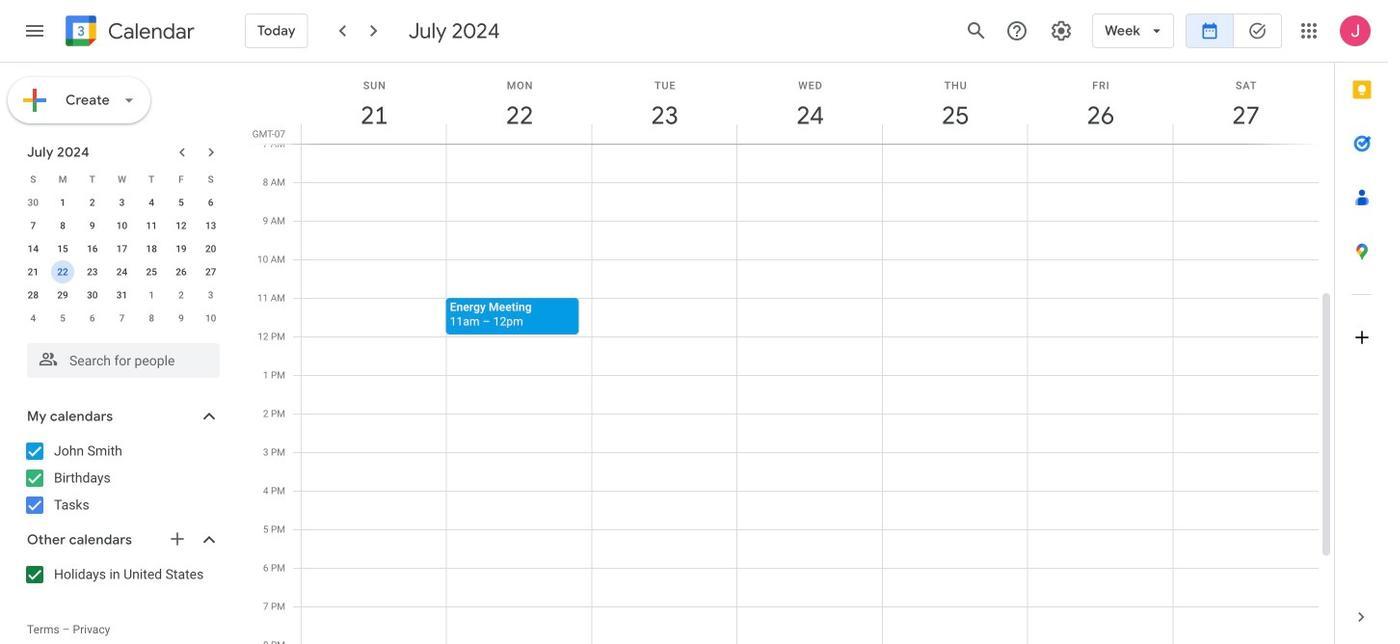 Task type: describe. For each thing, give the bounding box(es) containing it.
sunday, july 21 element
[[302, 63, 447, 144]]

calendar element
[[62, 12, 195, 54]]

5 column header from the left
[[882, 63, 1028, 144]]

settings menu image
[[1050, 19, 1073, 42]]

my calendars list
[[4, 436, 239, 521]]

17 element
[[110, 237, 134, 260]]

6 column header from the left
[[1027, 63, 1174, 144]]

12 element
[[170, 214, 193, 237]]

30 element
[[81, 283, 104, 307]]

24 element
[[110, 260, 134, 283]]

4 row from the top
[[18, 237, 226, 260]]

13 element
[[199, 214, 222, 237]]

june 30 element
[[22, 191, 45, 214]]

5 row from the top
[[18, 260, 226, 283]]

7 row from the top
[[18, 307, 226, 330]]

25 element
[[140, 260, 163, 283]]

august 7 element
[[110, 307, 134, 330]]

saturday, july 27 element
[[1174, 63, 1319, 144]]

28 element
[[22, 283, 45, 307]]

7 element
[[22, 214, 45, 237]]

14 element
[[22, 237, 45, 260]]

2 column header from the left
[[446, 63, 592, 144]]

august 5 element
[[51, 307, 74, 330]]

16 element
[[81, 237, 104, 260]]

august 9 element
[[170, 307, 193, 330]]

20 element
[[199, 237, 222, 260]]

august 8 element
[[140, 307, 163, 330]]

18 element
[[140, 237, 163, 260]]

1 column header from the left
[[301, 63, 447, 144]]

22 element
[[51, 260, 74, 283]]

tuesday, july 23 element
[[592, 63, 738, 144]]

Search for people text field
[[39, 343, 208, 378]]

2 element
[[81, 191, 104, 214]]

7 column header from the left
[[1173, 63, 1319, 144]]

11 element
[[140, 214, 163, 237]]



Task type: locate. For each thing, give the bounding box(es) containing it.
27 element
[[199, 260, 222, 283]]

2 row from the top
[[18, 191, 226, 214]]

friday, july 26 element
[[1028, 63, 1174, 144]]

august 3 element
[[199, 283, 222, 307]]

1 element
[[51, 191, 74, 214]]

thursday, july 25 element
[[883, 63, 1028, 144]]

4 element
[[140, 191, 163, 214]]

None search field
[[0, 336, 239, 378]]

3 row from the top
[[18, 214, 226, 237]]

main drawer image
[[23, 19, 46, 42]]

8 element
[[51, 214, 74, 237]]

29 element
[[51, 283, 74, 307]]

3 element
[[110, 191, 134, 214]]

august 4 element
[[22, 307, 45, 330]]

column header
[[301, 63, 447, 144], [446, 63, 592, 144], [591, 63, 738, 144], [737, 63, 883, 144], [882, 63, 1028, 144], [1027, 63, 1174, 144], [1173, 63, 1319, 144]]

23 element
[[81, 260, 104, 283]]

august 1 element
[[140, 283, 163, 307]]

6 row from the top
[[18, 283, 226, 307]]

tab list
[[1335, 63, 1388, 590]]

3 column header from the left
[[591, 63, 738, 144]]

monday, july 22 element
[[447, 63, 592, 144]]

cell inside july 2024 grid
[[48, 260, 78, 283]]

wednesday, july 24 element
[[738, 63, 883, 144]]

heading inside calendar element
[[104, 20, 195, 43]]

august 2 element
[[170, 283, 193, 307]]

10 element
[[110, 214, 134, 237]]

21 element
[[22, 260, 45, 283]]

6 element
[[199, 191, 222, 214]]

31 element
[[110, 283, 134, 307]]

august 10 element
[[199, 307, 222, 330]]

19 element
[[170, 237, 193, 260]]

august 6 element
[[81, 307, 104, 330]]

9 element
[[81, 214, 104, 237]]

4 column header from the left
[[737, 63, 883, 144]]

row
[[18, 168, 226, 191], [18, 191, 226, 214], [18, 214, 226, 237], [18, 237, 226, 260], [18, 260, 226, 283], [18, 283, 226, 307], [18, 307, 226, 330]]

15 element
[[51, 237, 74, 260]]

grid
[[247, 63, 1334, 644]]

1 row from the top
[[18, 168, 226, 191]]

add other calendars image
[[168, 529, 187, 549]]

26 element
[[170, 260, 193, 283]]

cell
[[48, 260, 78, 283]]

row group
[[18, 191, 226, 330]]

july 2024 grid
[[18, 168, 226, 330]]

5 element
[[170, 191, 193, 214]]

heading
[[104, 20, 195, 43]]



Task type: vqa. For each thing, say whether or not it's contained in the screenshot.
August 8 'element'
yes



